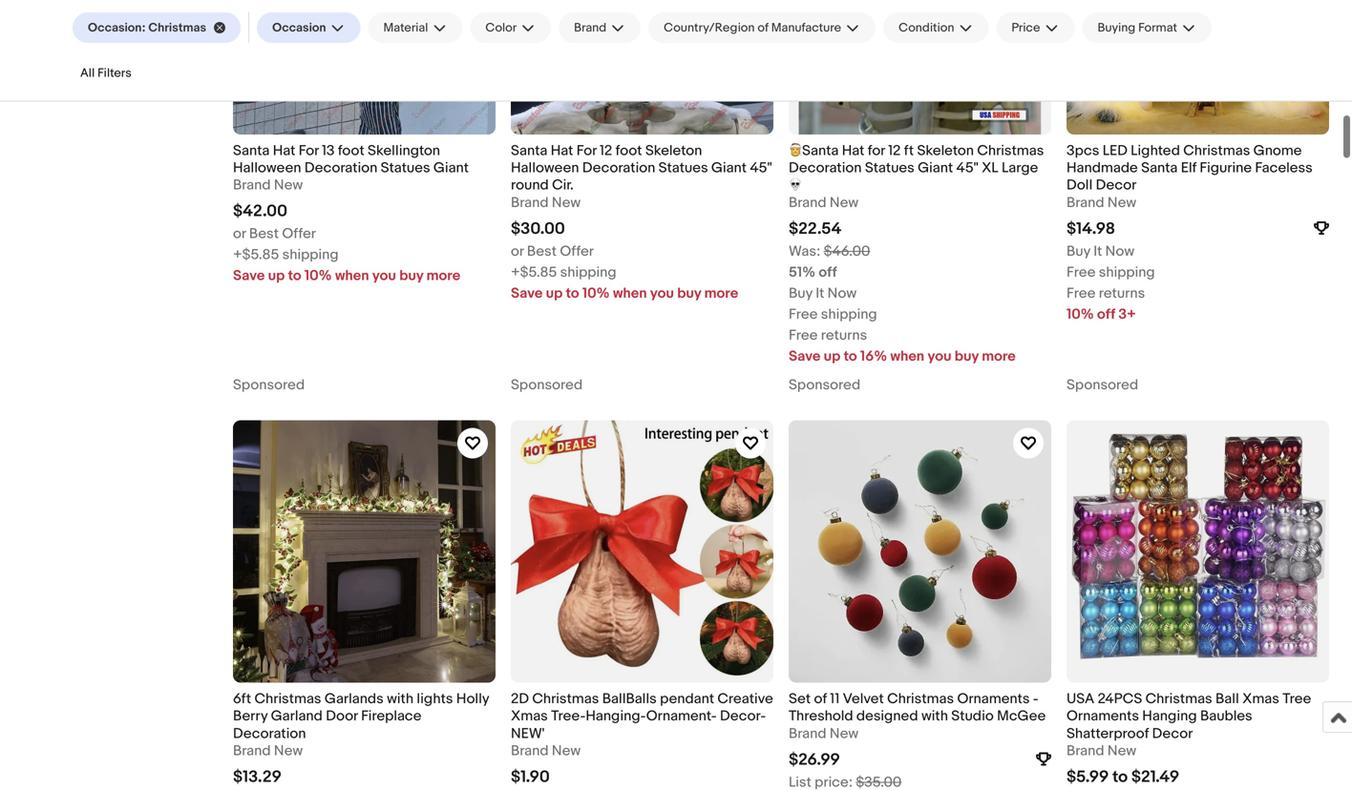 Task type: vqa. For each thing, say whether or not it's contained in the screenshot.
returns within $14.98 Buy It Now Free shipping Free returns 10% off 3+
yes



Task type: locate. For each thing, give the bounding box(es) containing it.
occasion: christmas link
[[73, 12, 241, 43]]

6ft
[[233, 691, 251, 708]]

up down the $42.00
[[268, 268, 285, 285]]

1 horizontal spatial halloween
[[511, 160, 579, 177]]

0 horizontal spatial returns
[[821, 327, 867, 344]]

hat for $30.00
[[551, 142, 573, 159]]

set of 11 velvet christmas ornaments - threshold designed with studio mcgee link
[[789, 691, 1051, 726]]

brand down the new'
[[511, 743, 549, 760]]

2 horizontal spatial buy
[[955, 348, 979, 365]]

shipping down the $42.00
[[282, 247, 339, 264]]

0 vertical spatial decor
[[1096, 177, 1137, 194]]

1 skeleton from the left
[[645, 142, 702, 159]]

0 horizontal spatial you
[[372, 268, 396, 285]]

0 horizontal spatial ornaments
[[957, 691, 1030, 708]]

now down $14.98
[[1105, 243, 1135, 260]]

halloween up the $42.00
[[233, 160, 301, 177]]

for for cir.
[[577, 142, 597, 159]]

decor down hanging
[[1152, 726, 1193, 743]]

0 horizontal spatial halloween
[[233, 160, 301, 177]]

top rated plus image
[[1314, 221, 1329, 236]]

halloween up round
[[511, 160, 579, 177]]

hat left for
[[842, 142, 865, 159]]

halloween for cir.
[[511, 160, 579, 177]]

3 hat from the left
[[842, 142, 865, 159]]

0 horizontal spatial up
[[268, 268, 285, 285]]

new down the tree-
[[552, 743, 581, 760]]

hat for $22.54
[[842, 142, 865, 159]]

2 for from the left
[[577, 142, 597, 159]]

christmas up figurine on the top right of the page
[[1183, 142, 1250, 159]]

shipping
[[282, 247, 339, 264], [560, 264, 616, 281], [1099, 264, 1155, 281], [821, 306, 877, 323]]

off inside $14.98 buy it now free shipping free returns 10% off 3+
[[1097, 306, 1115, 323]]

christmas up hanging
[[1145, 691, 1212, 708]]

1 horizontal spatial xmas
[[1242, 691, 1279, 708]]

1 for from the left
[[299, 142, 319, 159]]

hat left 13
[[273, 142, 295, 159]]

usa 24pcs christmas ball xmas tree ornaments hanging baubles shatterproof decor image
[[1067, 421, 1329, 683]]

0 horizontal spatial 12
[[600, 142, 612, 159]]

1 horizontal spatial of
[[814, 691, 827, 708]]

1 vertical spatial of
[[814, 691, 827, 708]]

statues for offer
[[381, 160, 430, 177]]

country/region of manufacture
[[664, 20, 841, 35]]

santa hat for 12 foot skeleton halloween decoration statues giant 45" round cir. image
[[511, 0, 773, 134]]

0 vertical spatial off
[[819, 264, 837, 281]]

0 vertical spatial now
[[1105, 243, 1135, 260]]

up inside santa hat for 12 foot skeleton halloween decoration statues giant 45" round cir. brand new $30.00 or best offer +$5.85 shipping save up to 10% when you buy more
[[546, 285, 563, 302]]

off right 51%
[[819, 264, 837, 281]]

giant inside santa hat for 13 foot skellington halloween decoration statues giant brand new $42.00 or best offer +$5.85 shipping save up to 10% when you buy more
[[433, 160, 469, 177]]

$13.29
[[233, 768, 282, 788]]

santa up the $42.00
[[233, 142, 270, 159]]

1 horizontal spatial ornaments
[[1067, 708, 1139, 725]]

up inside 🎅santa hat for 12 ft skeleton christmas decoration statues giant 45" xl large 💀 brand new $22.54 was: $46.00 51% off buy it now free shipping free returns save up to 16% when you buy more
[[824, 348, 841, 365]]

ornaments up shatterproof
[[1067, 708, 1139, 725]]

0 horizontal spatial buy
[[399, 268, 423, 285]]

1 horizontal spatial up
[[546, 285, 563, 302]]

usa
[[1067, 691, 1094, 708]]

brand button
[[559, 12, 641, 43]]

studio
[[951, 708, 994, 725]]

0 vertical spatial of
[[758, 20, 769, 35]]

0 vertical spatial returns
[[1099, 285, 1145, 302]]

christmas right occasion:
[[148, 20, 206, 35]]

christmas up "garland"
[[254, 691, 321, 708]]

0 horizontal spatial for
[[299, 142, 319, 159]]

1 horizontal spatial buy
[[1067, 243, 1090, 260]]

brand down doll
[[1067, 194, 1104, 211]]

skeleton inside santa hat for 12 foot skeleton halloween decoration statues giant 45" round cir. brand new $30.00 or best offer +$5.85 shipping save up to 10% when you buy more
[[645, 142, 702, 159]]

giant
[[433, 160, 469, 177], [711, 160, 747, 177], [918, 160, 953, 177]]

1 horizontal spatial returns
[[1099, 285, 1145, 302]]

giant for cir.
[[711, 160, 747, 177]]

with left studio
[[921, 708, 948, 725]]

shipping inside santa hat for 13 foot skellington halloween decoration statues giant brand new $42.00 or best offer +$5.85 shipping save up to 10% when you buy more
[[282, 247, 339, 264]]

1 horizontal spatial giant
[[711, 160, 747, 177]]

cir.
[[552, 177, 574, 194]]

1 horizontal spatial it
[[1094, 243, 1102, 260]]

1 vertical spatial returns
[[821, 327, 867, 344]]

of inside set of 11 velvet christmas ornaments - threshold designed with studio mcgee brand new
[[814, 691, 827, 708]]

0 horizontal spatial it
[[816, 285, 824, 302]]

2 horizontal spatial up
[[824, 348, 841, 365]]

offer down the $42.00
[[282, 226, 316, 243]]

shipping inside $14.98 buy it now free shipping free returns 10% off 3+
[[1099, 264, 1155, 281]]

for for $42.00
[[299, 142, 319, 159]]

large
[[1002, 160, 1038, 177]]

11
[[830, 691, 840, 708]]

off left 3+
[[1097, 306, 1115, 323]]

santa up round
[[511, 142, 547, 159]]

2 horizontal spatial when
[[890, 348, 924, 365]]

top rated plus image
[[1036, 752, 1051, 767]]

0 horizontal spatial offer
[[282, 226, 316, 243]]

1 horizontal spatial save
[[511, 285, 543, 302]]

brand up $5.99
[[1067, 743, 1104, 760]]

halloween inside santa hat for 13 foot skellington halloween decoration statues giant brand new $42.00 or best offer +$5.85 shipping save up to 10% when you buy more
[[233, 160, 301, 177]]

2 horizontal spatial save
[[789, 348, 821, 365]]

up down $30.00
[[546, 285, 563, 302]]

hat inside santa hat for 13 foot skellington halloween decoration statues giant brand new $42.00 or best offer +$5.85 shipping save up to 10% when you buy more
[[273, 142, 295, 159]]

price button
[[996, 12, 1075, 43]]

0 horizontal spatial best
[[249, 226, 279, 243]]

2 horizontal spatial statues
[[865, 160, 915, 177]]

shipping inside santa hat for 12 foot skeleton halloween decoration statues giant 45" round cir. brand new $30.00 or best offer +$5.85 shipping save up to 10% when you buy more
[[560, 264, 616, 281]]

baubles
[[1200, 708, 1252, 725]]

1 vertical spatial decor
[[1152, 726, 1193, 743]]

set
[[789, 691, 811, 708]]

2 skeleton from the left
[[917, 142, 974, 159]]

for inside santa hat for 12 foot skeleton halloween decoration statues giant 45" round cir. brand new $30.00 or best offer +$5.85 shipping save up to 10% when you buy more
[[577, 142, 597, 159]]

santa for cir.
[[511, 142, 547, 159]]

new
[[274, 177, 303, 194], [552, 194, 581, 211], [830, 194, 859, 211], [1108, 194, 1136, 211], [830, 726, 859, 743], [274, 743, 303, 760], [552, 743, 581, 760], [1108, 743, 1136, 760]]

material
[[383, 20, 428, 35]]

up
[[268, 268, 285, 285], [546, 285, 563, 302], [824, 348, 841, 365]]

shipping down $30.00
[[560, 264, 616, 281]]

sponsored for +$5.85
[[233, 377, 305, 394]]

xmas up the new'
[[511, 708, 548, 725]]

ft
[[904, 142, 914, 159]]

buy down $14.98
[[1067, 243, 1090, 260]]

12
[[600, 142, 612, 159], [888, 142, 901, 159]]

giant for large
[[918, 160, 953, 177]]

12 down santa hat for 12 foot skeleton halloween decoration statues giant 45" round cir. image
[[600, 142, 612, 159]]

2 giant from the left
[[711, 160, 747, 177]]

+$5.85 down the $42.00
[[233, 247, 279, 264]]

1 horizontal spatial santa
[[511, 142, 547, 159]]

1 horizontal spatial 12
[[888, 142, 901, 159]]

buy
[[1067, 243, 1090, 260], [789, 285, 813, 302]]

0 horizontal spatial with
[[387, 691, 414, 708]]

shipping up 16%
[[821, 306, 877, 323]]

foot right 13
[[338, 142, 364, 159]]

foot down santa hat for 12 foot skeleton halloween decoration statues giant 45" round cir. image
[[616, 142, 642, 159]]

brand right color dropdown button
[[574, 20, 606, 35]]

buy down 51%
[[789, 285, 813, 302]]

christmas inside 2d christmas ballballs pendant creative xmas tree-hanging-ornament- decor- new' brand new $1.90
[[532, 691, 599, 708]]

offer
[[282, 226, 316, 243], [560, 243, 594, 260]]

decor
[[1096, 177, 1137, 194], [1152, 726, 1193, 743]]

2 sponsored from the left
[[511, 377, 583, 394]]

save inside santa hat for 12 foot skeleton halloween decoration statues giant 45" round cir. brand new $30.00 or best offer +$5.85 shipping save up to 10% when you buy more
[[511, 285, 543, 302]]

10% inside santa hat for 13 foot skellington halloween decoration statues giant brand new $42.00 or best offer +$5.85 shipping save up to 10% when you buy more
[[305, 268, 332, 285]]

1 horizontal spatial 45"
[[956, 160, 978, 177]]

buy
[[399, 268, 423, 285], [677, 285, 701, 302], [955, 348, 979, 365]]

it down $14.98
[[1094, 243, 1102, 260]]

christmas up designed
[[887, 691, 954, 708]]

1 horizontal spatial offer
[[560, 243, 594, 260]]

of left 11
[[814, 691, 827, 708]]

1 vertical spatial buy
[[789, 285, 813, 302]]

brand inside santa hat for 12 foot skeleton halloween decoration statues giant 45" round cir. brand new $30.00 or best offer +$5.85 shipping save up to 10% when you buy more
[[511, 194, 549, 211]]

decor-
[[720, 708, 766, 725]]

6ft christmas garlands with lights holly berry garland door fireplace decoration link
[[233, 691, 496, 743]]

0 horizontal spatial xmas
[[511, 708, 548, 725]]

0 horizontal spatial buy
[[789, 285, 813, 302]]

2 horizontal spatial hat
[[842, 142, 865, 159]]

all
[[80, 66, 95, 81]]

0 horizontal spatial foot
[[338, 142, 364, 159]]

1 horizontal spatial or
[[511, 243, 524, 260]]

0 horizontal spatial off
[[819, 264, 837, 281]]

for inside santa hat for 13 foot skellington halloween decoration statues giant brand new $42.00 or best offer +$5.85 shipping save up to 10% when you buy more
[[299, 142, 319, 159]]

skeleton for $30.00
[[645, 142, 702, 159]]

1 12 from the left
[[600, 142, 612, 159]]

new down shatterproof
[[1108, 743, 1136, 760]]

2 hat from the left
[[551, 142, 573, 159]]

it
[[1094, 243, 1102, 260], [816, 285, 824, 302]]

0 horizontal spatial 45"
[[750, 160, 772, 177]]

material button
[[368, 12, 462, 43]]

1 horizontal spatial 10%
[[582, 285, 610, 302]]

1 vertical spatial it
[[816, 285, 824, 302]]

off
[[819, 264, 837, 281], [1097, 306, 1115, 323]]

hat inside 🎅santa hat for 12 ft skeleton christmas decoration statues giant 45" xl large 💀 brand new $22.54 was: $46.00 51% off buy it now free shipping free returns save up to 16% when you buy more
[[842, 142, 865, 159]]

christmas up large at the top of the page
[[977, 142, 1044, 159]]

skeleton
[[645, 142, 702, 159], [917, 142, 974, 159]]

statues inside santa hat for 13 foot skellington halloween decoration statues giant brand new $42.00 or best offer +$5.85 shipping save up to 10% when you buy more
[[381, 160, 430, 177]]

2 halloween from the left
[[511, 160, 579, 177]]

you
[[372, 268, 396, 285], [650, 285, 674, 302], [928, 348, 952, 365]]

brand inside 🎅santa hat for 12 ft skeleton christmas decoration statues giant 45" xl large 💀 brand new $22.54 was: $46.00 51% off buy it now free shipping free returns save up to 16% when you buy more
[[789, 194, 827, 211]]

with
[[387, 691, 414, 708], [921, 708, 948, 725]]

christmas inside 6ft christmas garlands with lights holly berry garland door fireplace decoration brand new $13.29
[[254, 691, 321, 708]]

best down $30.00
[[527, 243, 557, 260]]

sponsored for or
[[511, 377, 583, 394]]

0 horizontal spatial when
[[335, 268, 369, 285]]

garlands
[[325, 691, 384, 708]]

of inside dropdown button
[[758, 20, 769, 35]]

$21.49
[[1131, 768, 1179, 788]]

new down "garland"
[[274, 743, 303, 760]]

24pcs
[[1098, 691, 1142, 708]]

christmas up the tree-
[[532, 691, 599, 708]]

skeleton inside 🎅santa hat for 12 ft skeleton christmas decoration statues giant 45" xl large 💀 brand new $22.54 was: $46.00 51% off buy it now free shipping free returns save up to 16% when you buy more
[[917, 142, 974, 159]]

best
[[249, 226, 279, 243], [527, 243, 557, 260]]

sponsored for $22.54
[[789, 377, 861, 394]]

santa inside santa hat for 12 foot skeleton halloween decoration statues giant 45" round cir. brand new $30.00 or best offer +$5.85 shipping save up to 10% when you buy more
[[511, 142, 547, 159]]

0 horizontal spatial +$5.85
[[233, 247, 279, 264]]

of left manufacture
[[758, 20, 769, 35]]

shipping up 3+
[[1099, 264, 1155, 281]]

1 hat from the left
[[273, 142, 295, 159]]

brand up the $42.00
[[233, 177, 271, 194]]

new up the $42.00
[[274, 177, 303, 194]]

hat inside santa hat for 12 foot skeleton halloween decoration statues giant 45" round cir. brand new $30.00 or best offer +$5.85 shipping save up to 10% when you buy more
[[551, 142, 573, 159]]

1 horizontal spatial skeleton
[[917, 142, 974, 159]]

+$5.85 down $30.00
[[511, 264, 557, 281]]

santa for $42.00
[[233, 142, 270, 159]]

brand inside santa hat for 13 foot skellington halloween decoration statues giant brand new $42.00 or best offer +$5.85 shipping save up to 10% when you buy more
[[233, 177, 271, 194]]

2 foot from the left
[[616, 142, 642, 159]]

more inside santa hat for 13 foot skellington halloween decoration statues giant brand new $42.00 or best offer +$5.85 shipping save up to 10% when you buy more
[[427, 268, 460, 285]]

more inside 🎅santa hat for 12 ft skeleton christmas decoration statues giant 45" xl large 💀 brand new $22.54 was: $46.00 51% off buy it now free shipping free returns save up to 16% when you buy more
[[982, 348, 1016, 365]]

1 sponsored from the left
[[233, 377, 305, 394]]

1 horizontal spatial more
[[704, 285, 738, 302]]

new down threshold
[[830, 726, 859, 743]]

0 vertical spatial it
[[1094, 243, 1102, 260]]

1 vertical spatial now
[[828, 285, 857, 302]]

12 left the ft
[[888, 142, 901, 159]]

up left 16%
[[824, 348, 841, 365]]

51%
[[789, 264, 816, 281]]

45" inside 🎅santa hat for 12 ft skeleton christmas decoration statues giant 45" xl large 💀 brand new $22.54 was: $46.00 51% off buy it now free shipping free returns save up to 16% when you buy more
[[956, 160, 978, 177]]

ornaments
[[957, 691, 1030, 708], [1067, 708, 1139, 725]]

0 horizontal spatial or
[[233, 226, 246, 243]]

1 horizontal spatial decor
[[1152, 726, 1193, 743]]

$30.00
[[511, 219, 565, 239]]

💀
[[789, 177, 802, 194]]

1 horizontal spatial for
[[577, 142, 597, 159]]

save down $30.00
[[511, 285, 543, 302]]

or
[[233, 226, 246, 243], [511, 243, 524, 260]]

0 horizontal spatial statues
[[381, 160, 430, 177]]

new down cir.
[[552, 194, 581, 211]]

1 45" from the left
[[750, 160, 772, 177]]

save down the $42.00
[[233, 268, 265, 285]]

0 horizontal spatial save
[[233, 268, 265, 285]]

2 horizontal spatial 10%
[[1067, 306, 1094, 323]]

to inside santa hat for 12 foot skeleton halloween decoration statues giant 45" round cir. brand new $30.00 or best offer +$5.85 shipping save up to 10% when you buy more
[[566, 285, 579, 302]]

🎅santa
[[789, 142, 839, 159]]

returns up 3+
[[1099, 285, 1145, 302]]

occasion: christmas
[[88, 20, 206, 35]]

to
[[288, 268, 301, 285], [566, 285, 579, 302], [844, 348, 857, 365], [1113, 768, 1128, 788]]

12 inside 🎅santa hat for 12 ft skeleton christmas decoration statues giant 45" xl large 💀 brand new $22.54 was: $46.00 51% off buy it now free shipping free returns save up to 16% when you buy more
[[888, 142, 901, 159]]

1 statues from the left
[[381, 160, 430, 177]]

of for country/region
[[758, 20, 769, 35]]

2 horizontal spatial giant
[[918, 160, 953, 177]]

for
[[868, 142, 885, 159]]

condition
[[899, 20, 954, 35]]

with inside 6ft christmas garlands with lights holly berry garland door fireplace decoration brand new $13.29
[[387, 691, 414, 708]]

santa down the lighted
[[1141, 160, 1178, 177]]

2 12 from the left
[[888, 142, 901, 159]]

gnome
[[1253, 142, 1302, 159]]

or down the $42.00
[[233, 226, 246, 243]]

brand down threshold
[[789, 726, 827, 743]]

1 horizontal spatial off
[[1097, 306, 1115, 323]]

+$5.85
[[233, 247, 279, 264], [511, 264, 557, 281]]

tree-
[[551, 708, 586, 725]]

$5.99
[[1067, 768, 1109, 788]]

halloween for $42.00
[[233, 160, 301, 177]]

skellington
[[368, 142, 440, 159]]

brand down 💀
[[789, 194, 827, 211]]

brand inside 6ft christmas garlands with lights holly berry garland door fireplace decoration brand new $13.29
[[233, 743, 271, 760]]

1 halloween from the left
[[233, 160, 301, 177]]

now down $46.00 at the right top of the page
[[828, 285, 857, 302]]

skeleton right the ft
[[917, 142, 974, 159]]

45"
[[750, 160, 772, 177], [956, 160, 978, 177]]

12 for new
[[888, 142, 901, 159]]

decor down handmade
[[1096, 177, 1137, 194]]

2d christmas ballballs pendant creative xmas tree-hanging-ornament- decor- new' brand new $1.90
[[511, 691, 773, 788]]

45" inside santa hat for 12 foot skeleton halloween decoration statues giant 45" round cir. brand new $30.00 or best offer +$5.85 shipping save up to 10% when you buy more
[[750, 160, 772, 177]]

christmas inside set of 11 velvet christmas ornaments - threshold designed with studio mcgee brand new
[[887, 691, 954, 708]]

brand inside set of 11 velvet christmas ornaments - threshold designed with studio mcgee brand new
[[789, 726, 827, 743]]

when inside santa hat for 13 foot skellington halloween decoration statues giant brand new $42.00 or best offer +$5.85 shipping save up to 10% when you buy more
[[335, 268, 369, 285]]

0 horizontal spatial giant
[[433, 160, 469, 177]]

new down handmade
[[1108, 194, 1136, 211]]

0 horizontal spatial decor
[[1096, 177, 1137, 194]]

offer down $30.00
[[560, 243, 594, 260]]

when
[[335, 268, 369, 285], [613, 285, 647, 302], [890, 348, 924, 365]]

🎅santa hat for 12 ft skeleton christmas decoration statues giant 45" xl large 💀 brand new $22.54 was: $46.00 51% off buy it now free shipping free returns save up to 16% when you buy more
[[789, 142, 1044, 365]]

12 inside santa hat for 12 foot skeleton halloween decoration statues giant 45" round cir. brand new $30.00 or best offer +$5.85 shipping save up to 10% when you buy more
[[600, 142, 612, 159]]

1 giant from the left
[[433, 160, 469, 177]]

foot inside santa hat for 13 foot skellington halloween decoration statues giant brand new $42.00 or best offer +$5.85 shipping save up to 10% when you buy more
[[338, 142, 364, 159]]

decoration for $30.00
[[582, 160, 655, 177]]

2 45" from the left
[[956, 160, 978, 177]]

shatterproof
[[1067, 726, 1149, 743]]

decoration inside santa hat for 12 foot skeleton halloween decoration statues giant 45" round cir. brand new $30.00 or best offer +$5.85 shipping save up to 10% when you buy more
[[582, 160, 655, 177]]

statues inside 🎅santa hat for 12 ft skeleton christmas decoration statues giant 45" xl large 💀 brand new $22.54 was: $46.00 51% off buy it now free shipping free returns save up to 16% when you buy more
[[865, 160, 915, 177]]

save inside 🎅santa hat for 12 ft skeleton christmas decoration statues giant 45" xl large 💀 brand new $22.54 was: $46.00 51% off buy it now free shipping free returns save up to 16% when you buy more
[[789, 348, 821, 365]]

0 vertical spatial buy
[[1067, 243, 1090, 260]]

halloween inside santa hat for 12 foot skeleton halloween decoration statues giant 45" round cir. brand new $30.00 or best offer +$5.85 shipping save up to 10% when you buy more
[[511, 160, 579, 177]]

offer inside santa hat for 12 foot skeleton halloween decoration statues giant 45" round cir. brand new $30.00 or best offer +$5.85 shipping save up to 10% when you buy more
[[560, 243, 594, 260]]

brand down round
[[511, 194, 549, 211]]

country/region of manufacture button
[[648, 12, 876, 43]]

0 horizontal spatial now
[[828, 285, 857, 302]]

for
[[299, 142, 319, 159], [577, 142, 597, 159]]

foot inside santa hat for 12 foot skeleton halloween decoration statues giant 45" round cir. brand new $30.00 or best offer +$5.85 shipping save up to 10% when you buy more
[[616, 142, 642, 159]]

decor inside 3pcs led lighted christmas gnome handmade santa elf figurine faceless doll decor brand new
[[1096, 177, 1137, 194]]

1 horizontal spatial statues
[[659, 160, 708, 177]]

best inside santa hat for 12 foot skeleton halloween decoration statues giant 45" round cir. brand new $30.00 or best offer +$5.85 shipping save up to 10% when you buy more
[[527, 243, 557, 260]]

santa inside santa hat for 13 foot skellington halloween decoration statues giant brand new $42.00 or best offer +$5.85 shipping save up to 10% when you buy more
[[233, 142, 270, 159]]

1 horizontal spatial now
[[1105, 243, 1135, 260]]

0 horizontal spatial skeleton
[[645, 142, 702, 159]]

1 horizontal spatial best
[[527, 243, 557, 260]]

best down the $42.00
[[249, 226, 279, 243]]

1 horizontal spatial with
[[921, 708, 948, 725]]

1 horizontal spatial hat
[[551, 142, 573, 159]]

now inside 🎅santa hat for 12 ft skeleton christmas decoration statues giant 45" xl large 💀 brand new $22.54 was: $46.00 51% off buy it now free shipping free returns save up to 16% when you buy more
[[828, 285, 857, 302]]

2 horizontal spatial more
[[982, 348, 1016, 365]]

statues
[[381, 160, 430, 177], [659, 160, 708, 177], [865, 160, 915, 177]]

2 horizontal spatial santa
[[1141, 160, 1178, 177]]

returns inside $14.98 buy it now free shipping free returns 10% off 3+
[[1099, 285, 1145, 302]]

1 vertical spatial off
[[1097, 306, 1115, 323]]

decoration inside santa hat for 13 foot skellington halloween decoration statues giant brand new $42.00 or best offer +$5.85 shipping save up to 10% when you buy more
[[304, 160, 377, 177]]

3 sponsored from the left
[[789, 377, 861, 394]]

0 horizontal spatial of
[[758, 20, 769, 35]]

save left 16%
[[789, 348, 821, 365]]

hat up cir.
[[551, 142, 573, 159]]

decoration inside 🎅santa hat for 12 ft skeleton christmas decoration statues giant 45" xl large 💀 brand new $22.54 was: $46.00 51% off buy it now free shipping free returns save up to 16% when you buy more
[[789, 160, 862, 177]]

3 giant from the left
[[918, 160, 953, 177]]

returns up 16%
[[821, 327, 867, 344]]

1 horizontal spatial buy
[[677, 285, 701, 302]]

2 horizontal spatial you
[[928, 348, 952, 365]]

0 horizontal spatial hat
[[273, 142, 295, 159]]

more inside santa hat for 12 foot skeleton halloween decoration statues giant 45" round cir. brand new $30.00 or best offer +$5.85 shipping save up to 10% when you buy more
[[704, 285, 738, 302]]

christmas
[[148, 20, 206, 35], [977, 142, 1044, 159], [1183, 142, 1250, 159], [254, 691, 321, 708], [532, 691, 599, 708], [887, 691, 954, 708], [1145, 691, 1212, 708]]

0 horizontal spatial 10%
[[305, 268, 332, 285]]

new up $22.54
[[830, 194, 859, 211]]

hat
[[273, 142, 295, 159], [551, 142, 573, 159], [842, 142, 865, 159]]

when inside santa hat for 12 foot skeleton halloween decoration statues giant 45" round cir. brand new $30.00 or best offer +$5.85 shipping save up to 10% when you buy more
[[613, 285, 647, 302]]

xmas right ball
[[1242, 691, 1279, 708]]

🎅santa hat for 12 ft skeleton christmas decoration statues giant 45" xl large 💀 link
[[789, 142, 1051, 194]]

or down $30.00
[[511, 243, 524, 260]]

0 horizontal spatial more
[[427, 268, 460, 285]]

2 statues from the left
[[659, 160, 708, 177]]

shipping inside 🎅santa hat for 12 ft skeleton christmas decoration statues giant 45" xl large 💀 brand new $22.54 was: $46.00 51% off buy it now free shipping free returns save up to 16% when you buy more
[[821, 306, 877, 323]]

1 horizontal spatial +$5.85
[[511, 264, 557, 281]]

skeleton down santa hat for 12 foot skeleton halloween decoration statues giant 45" round cir. image
[[645, 142, 702, 159]]

garland
[[271, 708, 323, 725]]

1 horizontal spatial you
[[650, 285, 674, 302]]

you inside santa hat for 13 foot skellington halloween decoration statues giant brand new $42.00 or best offer +$5.85 shipping save up to 10% when you buy more
[[372, 268, 396, 285]]

1 foot from the left
[[338, 142, 364, 159]]

brand up the $13.29
[[233, 743, 271, 760]]

with up fireplace
[[387, 691, 414, 708]]

save
[[233, 268, 265, 285], [511, 285, 543, 302], [789, 348, 821, 365]]

1 horizontal spatial when
[[613, 285, 647, 302]]

it down was:
[[816, 285, 824, 302]]

3 statues from the left
[[865, 160, 915, 177]]

$14.98 buy it now free shipping free returns 10% off 3+
[[1067, 219, 1155, 323]]

free
[[1067, 264, 1096, 281], [1067, 285, 1096, 302], [789, 306, 818, 323], [789, 327, 818, 344]]

more
[[427, 268, 460, 285], [704, 285, 738, 302], [982, 348, 1016, 365]]

ornaments inside 'usa 24pcs christmas ball xmas tree ornaments hanging baubles shatterproof decor brand new $5.99 to $21.49'
[[1067, 708, 1139, 725]]

save inside santa hat for 13 foot skellington halloween decoration statues giant brand new $42.00 or best offer +$5.85 shipping save up to 10% when you buy more
[[233, 268, 265, 285]]

0 horizontal spatial santa
[[233, 142, 270, 159]]

1 horizontal spatial foot
[[616, 142, 642, 159]]

ornaments up studio
[[957, 691, 1030, 708]]



Task type: describe. For each thing, give the bounding box(es) containing it.
creative
[[718, 691, 773, 708]]

up inside santa hat for 13 foot skellington halloween decoration statues giant brand new $42.00 or best offer +$5.85 shipping save up to 10% when you buy more
[[268, 268, 285, 285]]

decoration for new
[[789, 160, 862, 177]]

velvet
[[843, 691, 884, 708]]

to inside 🎅santa hat for 12 ft skeleton christmas decoration statues giant 45" xl large 💀 brand new $22.54 was: $46.00 51% off buy it now free shipping free returns save up to 16% when you buy more
[[844, 348, 857, 365]]

3pcs
[[1067, 142, 1099, 159]]

statues for $30.00
[[659, 160, 708, 177]]

$22.54
[[789, 219, 842, 239]]

hanging
[[1142, 708, 1197, 725]]

buy inside santa hat for 13 foot skellington halloween decoration statues giant brand new $42.00 or best offer +$5.85 shipping save up to 10% when you buy more
[[399, 268, 423, 285]]

decoration for offer
[[304, 160, 377, 177]]

$1.90
[[511, 768, 550, 788]]

santa hat for 13 foot skellington halloween decoration statues giant brand new $42.00 or best offer +$5.85 shipping save up to 10% when you buy more
[[233, 142, 469, 285]]

door
[[326, 708, 358, 725]]

or inside santa hat for 12 foot skeleton halloween decoration statues giant 45" round cir. brand new $30.00 or best offer +$5.85 shipping save up to 10% when you buy more
[[511, 243, 524, 260]]

giant for $42.00
[[433, 160, 469, 177]]

2d christmas ballballs pendant creative xmas tree-hanging-ornament- decor- new' link
[[511, 691, 773, 743]]

holly
[[456, 691, 489, 708]]

handmade
[[1067, 160, 1138, 177]]

+$5.85 inside santa hat for 12 foot skeleton halloween decoration statues giant 45" round cir. brand new $30.00 or best offer +$5.85 shipping save up to 10% when you buy more
[[511, 264, 557, 281]]

new inside set of 11 velvet christmas ornaments - threshold designed with studio mcgee brand new
[[830, 726, 859, 743]]

was:
[[789, 243, 820, 260]]

🎅santa hat for 12 ft skeleton christmas decoration statues giant 45" xl large💀 image
[[789, 0, 1051, 134]]

color button
[[470, 12, 551, 43]]

all filters
[[80, 66, 132, 81]]

berry
[[233, 708, 268, 725]]

santa inside 3pcs led lighted christmas gnome handmade santa elf figurine faceless doll decor brand new
[[1141, 160, 1178, 177]]

of for set
[[814, 691, 827, 708]]

xmas inside 'usa 24pcs christmas ball xmas tree ornaments hanging baubles shatterproof decor brand new $5.99 to $21.49'
[[1242, 691, 1279, 708]]

buy inside santa hat for 12 foot skeleton halloween decoration statues giant 45" round cir. brand new $30.00 or best offer +$5.85 shipping save up to 10% when you buy more
[[677, 285, 701, 302]]

buy inside $14.98 buy it now free shipping free returns 10% off 3+
[[1067, 243, 1090, 260]]

new inside santa hat for 12 foot skeleton halloween decoration statues giant 45" round cir. brand new $30.00 or best offer +$5.85 shipping save up to 10% when you buy more
[[552, 194, 581, 211]]

buying format button
[[1082, 12, 1212, 43]]

usa 24pcs christmas ball xmas tree ornaments hanging baubles shatterproof decor brand new $5.99 to $21.49
[[1067, 691, 1311, 788]]

4 sponsored from the left
[[1067, 377, 1138, 394]]

you inside santa hat for 12 foot skeleton halloween decoration statues giant 45" round cir. brand new $30.00 or best offer +$5.85 shipping save up to 10% when you buy more
[[650, 285, 674, 302]]

lighted
[[1131, 142, 1180, 159]]

occasion:
[[88, 20, 146, 35]]

condition button
[[883, 12, 989, 43]]

faceless
[[1255, 160, 1313, 177]]

6ft christmas garlands with lights holly berry garland door fireplace decoration image
[[233, 421, 496, 683]]

christmas inside 3pcs led lighted christmas gnome handmade santa elf figurine faceless doll decor brand new
[[1183, 142, 1250, 159]]

brand inside 'usa 24pcs christmas ball xmas tree ornaments hanging baubles shatterproof decor brand new $5.99 to $21.49'
[[1067, 743, 1104, 760]]

12 for $30.00
[[600, 142, 612, 159]]

statues for new
[[865, 160, 915, 177]]

filters
[[97, 66, 132, 81]]

buy inside 🎅santa hat for 12 ft skeleton christmas decoration statues giant 45" xl large 💀 brand new $22.54 was: $46.00 51% off buy it now free shipping free returns save up to 16% when you buy more
[[789, 285, 813, 302]]

designed
[[856, 708, 918, 725]]

returns inside 🎅santa hat for 12 ft skeleton christmas decoration statues giant 45" xl large 💀 brand new $22.54 was: $46.00 51% off buy it now free shipping free returns save up to 16% when you buy more
[[821, 327, 867, 344]]

new'
[[511, 726, 545, 743]]

price
[[1012, 20, 1040, 35]]

occasion button
[[257, 12, 360, 43]]

figurine
[[1200, 160, 1252, 177]]

doll
[[1067, 177, 1093, 194]]

$42.00
[[233, 202, 287, 222]]

mcgee
[[997, 708, 1046, 725]]

-
[[1033, 691, 1039, 708]]

hat for $42.00
[[273, 142, 295, 159]]

$26.99
[[789, 750, 840, 770]]

ornaments inside set of 11 velvet christmas ornaments - threshold designed with studio mcgee brand new
[[957, 691, 1030, 708]]

occasion
[[272, 20, 326, 35]]

offer inside santa hat for 13 foot skellington halloween decoration statues giant brand new $42.00 or best offer +$5.85 shipping save up to 10% when you buy more
[[282, 226, 316, 243]]

45" for new
[[956, 160, 978, 177]]

you inside 🎅santa hat for 12 ft skeleton christmas decoration statues giant 45" xl large 💀 brand new $22.54 was: $46.00 51% off buy it now free shipping free returns save up to 16% when you buy more
[[928, 348, 952, 365]]

ballballs
[[602, 691, 657, 708]]

it inside 🎅santa hat for 12 ft skeleton christmas decoration statues giant 45" xl large 💀 brand new $22.54 was: $46.00 51% off buy it now free shipping free returns save up to 16% when you buy more
[[816, 285, 824, 302]]

santa hat for 13 foot skellington halloween decoration statues giant image
[[233, 0, 496, 134]]

pendant
[[660, 691, 714, 708]]

threshold
[[789, 708, 853, 725]]

buying
[[1098, 20, 1136, 35]]

color
[[485, 20, 517, 35]]

santa hat for 13 foot skellington halloween decoration statues giant link
[[233, 142, 496, 177]]

christmas inside 'usa 24pcs christmas ball xmas tree ornaments hanging baubles shatterproof decor brand new $5.99 to $21.49'
[[1145, 691, 1212, 708]]

off inside 🎅santa hat for 12 ft skeleton christmas decoration statues giant 45" xl large 💀 brand new $22.54 was: $46.00 51% off buy it now free shipping free returns save up to 16% when you buy more
[[819, 264, 837, 281]]

santa hat for 12 foot skeleton halloween decoration statues giant 45" round cir. link
[[511, 142, 773, 194]]

best inside santa hat for 13 foot skellington halloween decoration statues giant brand new $42.00 or best offer +$5.85 shipping save up to 10% when you buy more
[[249, 226, 279, 243]]

format
[[1138, 20, 1177, 35]]

usa 24pcs christmas ball xmas tree ornaments hanging baubles shatterproof decor link
[[1067, 691, 1329, 743]]

tree
[[1283, 691, 1311, 708]]

brand inside 3pcs led lighted christmas gnome handmade santa elf figurine faceless doll decor brand new
[[1067, 194, 1104, 211]]

now inside $14.98 buy it now free shipping free returns 10% off 3+
[[1105, 243, 1135, 260]]

country/region
[[664, 20, 755, 35]]

new inside 2d christmas ballballs pendant creative xmas tree-hanging-ornament- decor- new' brand new $1.90
[[552, 743, 581, 760]]

fireplace
[[361, 708, 422, 725]]

manufacture
[[771, 20, 841, 35]]

new inside 6ft christmas garlands with lights holly berry garland door fireplace decoration brand new $13.29
[[274, 743, 303, 760]]

ball
[[1216, 691, 1239, 708]]

all filters button
[[73, 58, 139, 88]]

new inside 🎅santa hat for 12 ft skeleton christmas decoration statues giant 45" xl large 💀 brand new $22.54 was: $46.00 51% off buy it now free shipping free returns save up to 16% when you buy more
[[830, 194, 859, 211]]

13
[[322, 142, 335, 159]]

foot for $42.00
[[338, 142, 364, 159]]

lights
[[417, 691, 453, 708]]

to inside 'usa 24pcs christmas ball xmas tree ornaments hanging baubles shatterproof decor brand new $5.99 to $21.49'
[[1113, 768, 1128, 788]]

brand inside 2d christmas ballballs pendant creative xmas tree-hanging-ornament- decor- new' brand new $1.90
[[511, 743, 549, 760]]

to inside santa hat for 13 foot skellington halloween decoration statues giant brand new $42.00 or best offer +$5.85 shipping save up to 10% when you buy more
[[288, 268, 301, 285]]

+$5.85 inside santa hat for 13 foot skellington halloween decoration statues giant brand new $42.00 or best offer +$5.85 shipping save up to 10% when you buy more
[[233, 247, 279, 264]]

set of 11 velvet christmas ornaments - threshold designed with studio mcgee brand new
[[789, 691, 1046, 743]]

new inside 'usa 24pcs christmas ball xmas tree ornaments hanging baubles shatterproof decor brand new $5.99 to $21.49'
[[1108, 743, 1136, 760]]

xl
[[982, 160, 998, 177]]

skeleton for new
[[917, 142, 974, 159]]

hanging-
[[586, 708, 646, 725]]

16%
[[860, 348, 887, 365]]

3pcs led lighted christmas gnome handmade santa elf figurine faceless doll decor link
[[1067, 142, 1329, 194]]

3pcs led lighted christmas gnome handmade santa elf figurine faceless doll decor brand new
[[1067, 142, 1313, 211]]

decoration inside 6ft christmas garlands with lights holly berry garland door fireplace decoration brand new $13.29
[[233, 726, 306, 743]]

elf
[[1181, 160, 1197, 177]]

with inside set of 11 velvet christmas ornaments - threshold designed with studio mcgee brand new
[[921, 708, 948, 725]]

6ft christmas garlands with lights holly berry garland door fireplace decoration brand new $13.29
[[233, 691, 489, 788]]

buying format
[[1098, 20, 1177, 35]]

45" for $30.00
[[750, 160, 772, 177]]

it inside $14.98 buy it now free shipping free returns 10% off 3+
[[1094, 243, 1102, 260]]

when inside 🎅santa hat for 12 ft skeleton christmas decoration statues giant 45" xl large 💀 brand new $22.54 was: $46.00 51% off buy it now free shipping free returns save up to 16% when you buy more
[[890, 348, 924, 365]]

round
[[511, 177, 549, 194]]

3pcs led lighted christmas gnome handmade santa elf figurine faceless doll decor image
[[1067, 0, 1329, 134]]

2d christmas ballballs pendant creative xmas tree-hanging-ornament- decor- new' image
[[511, 421, 773, 683]]

christmas inside 🎅santa hat for 12 ft skeleton christmas decoration statues giant 45" xl large 💀 brand new $22.54 was: $46.00 51% off buy it now free shipping free returns save up to 16% when you buy more
[[977, 142, 1044, 159]]

$14.98
[[1067, 219, 1115, 239]]

santa hat for 12 foot skeleton halloween decoration statues giant 45" round cir. brand new $30.00 or best offer +$5.85 shipping save up to 10% when you buy more
[[511, 142, 772, 302]]

new inside santa hat for 13 foot skellington halloween decoration statues giant brand new $42.00 or best offer +$5.85 shipping save up to 10% when you buy more
[[274, 177, 303, 194]]

or inside santa hat for 13 foot skellington halloween decoration statues giant brand new $42.00 or best offer +$5.85 shipping save up to 10% when you buy more
[[233, 226, 246, 243]]

10% inside santa hat for 12 foot skeleton halloween decoration statues giant 45" round cir. brand new $30.00 or best offer +$5.85 shipping save up to 10% when you buy more
[[582, 285, 610, 302]]

xmas inside 2d christmas ballballs pendant creative xmas tree-hanging-ornament- decor- new' brand new $1.90
[[511, 708, 548, 725]]

buy inside 🎅santa hat for 12 ft skeleton christmas decoration statues giant 45" xl large 💀 brand new $22.54 was: $46.00 51% off buy it now free shipping free returns save up to 16% when you buy more
[[955, 348, 979, 365]]

foot for cir.
[[616, 142, 642, 159]]

10% inside $14.98 buy it now free shipping free returns 10% off 3+
[[1067, 306, 1094, 323]]

brand inside dropdown button
[[574, 20, 606, 35]]

new inside 3pcs led lighted christmas gnome handmade santa elf figurine faceless doll decor brand new
[[1108, 194, 1136, 211]]

$46.00
[[824, 243, 870, 260]]

led
[[1103, 142, 1128, 159]]

set of 11 velvet christmas ornaments - threshold designed with studio mcgee image
[[789, 421, 1051, 683]]

ornament-
[[646, 708, 717, 725]]

decor inside 'usa 24pcs christmas ball xmas tree ornaments hanging baubles shatterproof decor brand new $5.99 to $21.49'
[[1152, 726, 1193, 743]]



